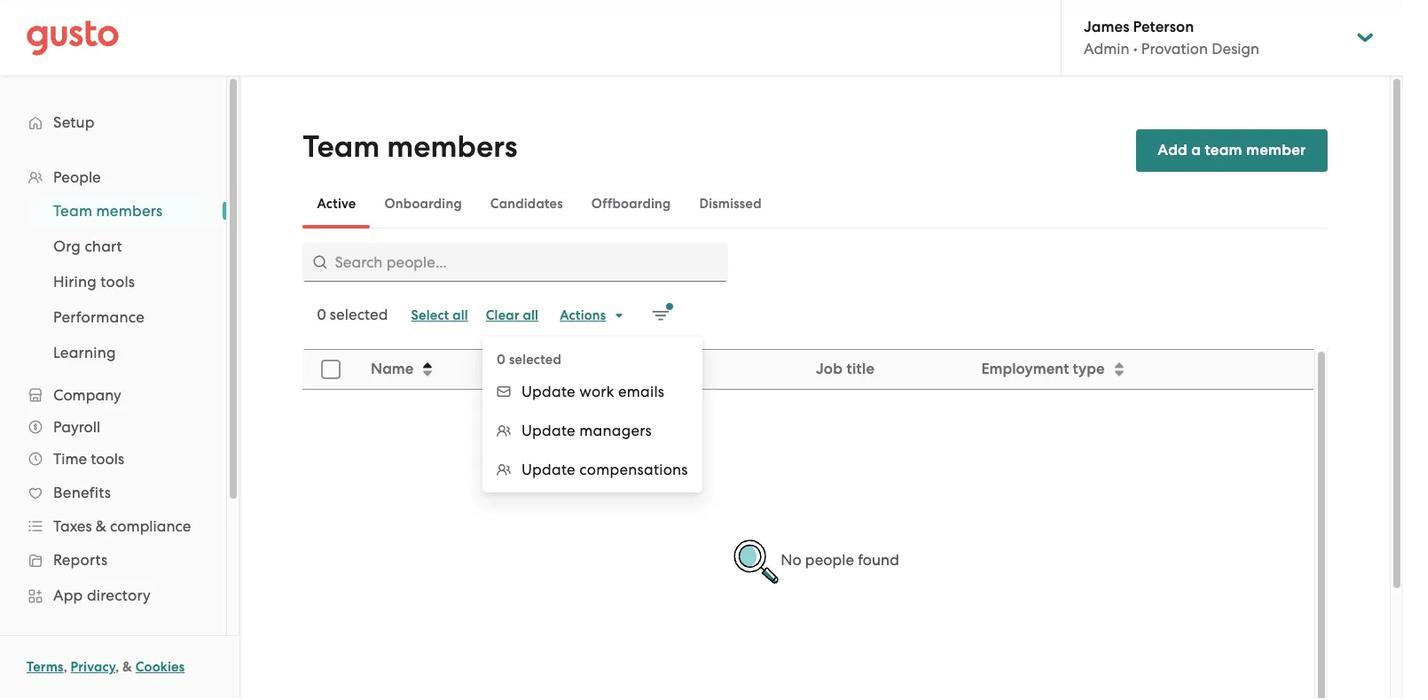 Task type: vqa. For each thing, say whether or not it's contained in the screenshot.
"UPDATE" inside UPDATE COMPENSATIONS button
yes



Task type: describe. For each thing, give the bounding box(es) containing it.
taxes & compliance button
[[18, 511, 208, 543]]

time
[[53, 451, 87, 468]]

performance link
[[32, 302, 208, 334]]

1 horizontal spatial 0
[[497, 352, 506, 368]]

app
[[53, 587, 83, 605]]

reports link
[[18, 545, 208, 577]]

update compensations button
[[483, 451, 702, 490]]

2 , from the left
[[115, 660, 119, 676]]

company
[[53, 387, 121, 404]]

dismissed
[[699, 196, 762, 212]]

team members inside "link"
[[53, 202, 163, 220]]

james peterson admin • provation design
[[1084, 18, 1260, 58]]

no
[[781, 552, 802, 570]]

no people found
[[781, 552, 899, 570]]

hiring
[[53, 273, 97, 291]]

list containing people
[[0, 161, 226, 699]]

0 vertical spatial 0 selected
[[317, 306, 388, 324]]

provation
[[1141, 40, 1208, 58]]

clear
[[486, 308, 520, 324]]

name
[[371, 360, 414, 379]]

learning link
[[32, 337, 208, 369]]

0 selected status
[[317, 306, 388, 324]]

compensations
[[579, 461, 688, 479]]

job title
[[816, 360, 875, 379]]

tools for time tools
[[91, 451, 124, 468]]

taxes & compliance
[[53, 518, 191, 536]]

all for clear all
[[523, 308, 539, 324]]

•
[[1133, 40, 1138, 58]]

people
[[53, 169, 101, 186]]

app directory link
[[18, 580, 208, 612]]

clear all button
[[477, 302, 547, 330]]

department button
[[539, 351, 805, 389]]

update compensations
[[522, 461, 688, 479]]

home image
[[27, 20, 119, 55]]

learning
[[53, 344, 116, 362]]

department
[[550, 360, 636, 379]]

compliance
[[110, 518, 191, 536]]

team inside "link"
[[53, 202, 92, 220]]

terms , privacy , & cookies
[[27, 660, 185, 676]]

work
[[579, 383, 614, 401]]

Search people... field
[[303, 243, 729, 282]]

emails
[[618, 383, 665, 401]]

terms
[[27, 660, 64, 676]]

add a team member button
[[1136, 130, 1327, 172]]

performance
[[53, 309, 145, 326]]

terms link
[[27, 660, 64, 676]]

employment type
[[982, 360, 1105, 379]]

0 vertical spatial members
[[387, 129, 518, 165]]

found
[[858, 552, 899, 570]]

1 horizontal spatial selected
[[509, 352, 562, 368]]

gusto navigation element
[[0, 76, 226, 699]]

benefits link
[[18, 477, 208, 509]]

0 vertical spatial team members
[[303, 129, 518, 165]]

member
[[1246, 141, 1306, 160]]

all for select all
[[453, 308, 468, 324]]

team members tab list
[[303, 179, 1327, 229]]

offboarding button
[[577, 183, 685, 225]]

managers
[[579, 422, 652, 440]]

org chart
[[53, 238, 122, 255]]

candidates button
[[476, 183, 577, 225]]

type
[[1073, 360, 1105, 379]]

chart
[[85, 238, 122, 255]]

1 horizontal spatial 0 selected
[[497, 352, 562, 368]]

dismissed button
[[685, 183, 776, 225]]

update managers
[[522, 422, 652, 440]]

employment type button
[[971, 351, 1313, 389]]

admin
[[1084, 40, 1130, 58]]

0 selected group
[[483, 373, 702, 490]]



Task type: locate. For each thing, give the bounding box(es) containing it.
1 horizontal spatial team members
[[303, 129, 518, 165]]

members up org chart link
[[96, 202, 163, 220]]

0 vertical spatial tools
[[101, 273, 135, 291]]

0 horizontal spatial &
[[96, 518, 106, 536]]

, left the privacy
[[64, 660, 67, 676]]

team members up onboarding
[[303, 129, 518, 165]]

actions
[[560, 308, 606, 324]]

team members down the people dropdown button
[[53, 202, 163, 220]]

0
[[317, 306, 326, 324], [497, 352, 506, 368]]

select all button
[[402, 302, 477, 330]]

candidates
[[490, 196, 563, 212]]

& right taxes
[[96, 518, 106, 536]]

tools down payroll dropdown button
[[91, 451, 124, 468]]

update work emails
[[522, 383, 665, 401]]

1 horizontal spatial members
[[387, 129, 518, 165]]

update for update compensations
[[522, 461, 576, 479]]

team
[[1205, 141, 1242, 160]]

update up update compensations button
[[522, 422, 576, 440]]

&
[[96, 518, 106, 536], [122, 660, 132, 676]]

org
[[53, 238, 81, 255]]

cookies
[[136, 660, 185, 676]]

team up active button at the top
[[303, 129, 380, 165]]

1 vertical spatial selected
[[509, 352, 562, 368]]

employment
[[982, 360, 1070, 379]]

0 horizontal spatial selected
[[330, 306, 388, 324]]

0 horizontal spatial 0 selected
[[317, 306, 388, 324]]

payroll button
[[18, 412, 208, 443]]

list containing team members
[[0, 193, 226, 371]]

1 horizontal spatial team
[[303, 129, 380, 165]]

& left cookies button
[[122, 660, 132, 676]]

1 vertical spatial &
[[122, 660, 132, 676]]

hiring tools
[[53, 273, 135, 291]]

selected
[[330, 306, 388, 324], [509, 352, 562, 368]]

1 horizontal spatial ,
[[115, 660, 119, 676]]

0 vertical spatial team
[[303, 129, 380, 165]]

select all
[[411, 308, 468, 324]]

name button
[[360, 351, 538, 389]]

selected down clear all
[[509, 352, 562, 368]]

people
[[805, 552, 854, 570]]

cookies button
[[136, 657, 185, 679]]

0 vertical spatial 0
[[317, 306, 326, 324]]

selected up select all rows on this page checkbox at the left of page
[[330, 306, 388, 324]]

0 vertical spatial update
[[522, 383, 576, 401]]

time tools button
[[18, 443, 208, 475]]

, left cookies button
[[115, 660, 119, 676]]

tools inside dropdown button
[[91, 451, 124, 468]]

members up onboarding
[[387, 129, 518, 165]]

update for update work emails
[[522, 383, 576, 401]]

0 selected
[[317, 306, 388, 324], [497, 352, 562, 368]]

update work emails button
[[483, 373, 702, 412]]

add
[[1158, 141, 1188, 160]]

active button
[[303, 183, 370, 225]]

offboarding
[[591, 196, 671, 212]]

0 vertical spatial &
[[96, 518, 106, 536]]

0 vertical spatial selected
[[330, 306, 388, 324]]

1 vertical spatial members
[[96, 202, 163, 220]]

1 horizontal spatial all
[[523, 308, 539, 324]]

a
[[1191, 141, 1201, 160]]

0 horizontal spatial ,
[[64, 660, 67, 676]]

0 down clear
[[497, 352, 506, 368]]

Select all rows on this page checkbox
[[312, 350, 351, 389]]

2 vertical spatial update
[[522, 461, 576, 479]]

1 vertical spatial tools
[[91, 451, 124, 468]]

2 update from the top
[[522, 422, 576, 440]]

1 vertical spatial team members
[[53, 202, 163, 220]]

update
[[522, 383, 576, 401], [522, 422, 576, 440], [522, 461, 576, 479]]

update managers button
[[483, 412, 702, 451]]

setup link
[[18, 106, 208, 138]]

1 all from the left
[[453, 308, 468, 324]]

taxes
[[53, 518, 92, 536]]

team members link
[[32, 195, 208, 227]]

0 selected down clear all
[[497, 352, 562, 368]]

update left work
[[522, 383, 576, 401]]

1 list from the top
[[0, 161, 226, 699]]

0 horizontal spatial members
[[96, 202, 163, 220]]

3 update from the top
[[522, 461, 576, 479]]

update for update managers
[[522, 422, 576, 440]]

payroll
[[53, 419, 100, 436]]

privacy
[[71, 660, 115, 676]]

add a team member
[[1158, 141, 1306, 160]]

onboarding
[[384, 196, 462, 212]]

2 all from the left
[[523, 308, 539, 324]]

select
[[411, 308, 449, 324]]

1 horizontal spatial &
[[122, 660, 132, 676]]

0 selected up select all rows on this page checkbox at the left of page
[[317, 306, 388, 324]]

& inside taxes & compliance dropdown button
[[96, 518, 106, 536]]

app directory
[[53, 587, 151, 605]]

privacy link
[[71, 660, 115, 676]]

hiring tools link
[[32, 266, 208, 298]]

clear all
[[486, 308, 539, 324]]

0 horizontal spatial all
[[453, 308, 468, 324]]

setup
[[53, 114, 95, 131]]

benefits
[[53, 484, 111, 502]]

time tools
[[53, 451, 124, 468]]

onboarding button
[[370, 183, 476, 225]]

1 vertical spatial team
[[53, 202, 92, 220]]

list
[[0, 161, 226, 699], [0, 193, 226, 371]]

2 list from the top
[[0, 193, 226, 371]]

actions button
[[551, 302, 635, 330]]

0 horizontal spatial 0
[[317, 306, 326, 324]]

team down people
[[53, 202, 92, 220]]

new notifications image
[[652, 303, 674, 325]]

directory
[[87, 587, 151, 605]]

members inside "link"
[[96, 202, 163, 220]]

1 vertical spatial 0 selected
[[497, 352, 562, 368]]

all right clear
[[523, 308, 539, 324]]

title
[[847, 360, 875, 379]]

people button
[[18, 161, 208, 193]]

tools for hiring tools
[[101, 273, 135, 291]]

team members
[[303, 129, 518, 165], [53, 202, 163, 220]]

1 vertical spatial 0
[[497, 352, 506, 368]]

0 up select all rows on this page checkbox at the left of page
[[317, 306, 326, 324]]

1 , from the left
[[64, 660, 67, 676]]

team
[[303, 129, 380, 165], [53, 202, 92, 220]]

active
[[317, 196, 356, 212]]

reports
[[53, 552, 108, 569]]

tools up performance link
[[101, 273, 135, 291]]

1 vertical spatial update
[[522, 422, 576, 440]]

members
[[387, 129, 518, 165], [96, 202, 163, 220]]

peterson
[[1133, 18, 1194, 36]]

james
[[1084, 18, 1130, 36]]

design
[[1212, 40, 1260, 58]]

all
[[453, 308, 468, 324], [523, 308, 539, 324]]

org chart link
[[32, 231, 208, 263]]

0 horizontal spatial team
[[53, 202, 92, 220]]

company button
[[18, 380, 208, 412]]

update down update managers in the left of the page
[[522, 461, 576, 479]]

all right select on the left top of the page
[[453, 308, 468, 324]]

1 update from the top
[[522, 383, 576, 401]]

0 horizontal spatial team members
[[53, 202, 163, 220]]

job
[[816, 360, 843, 379]]



